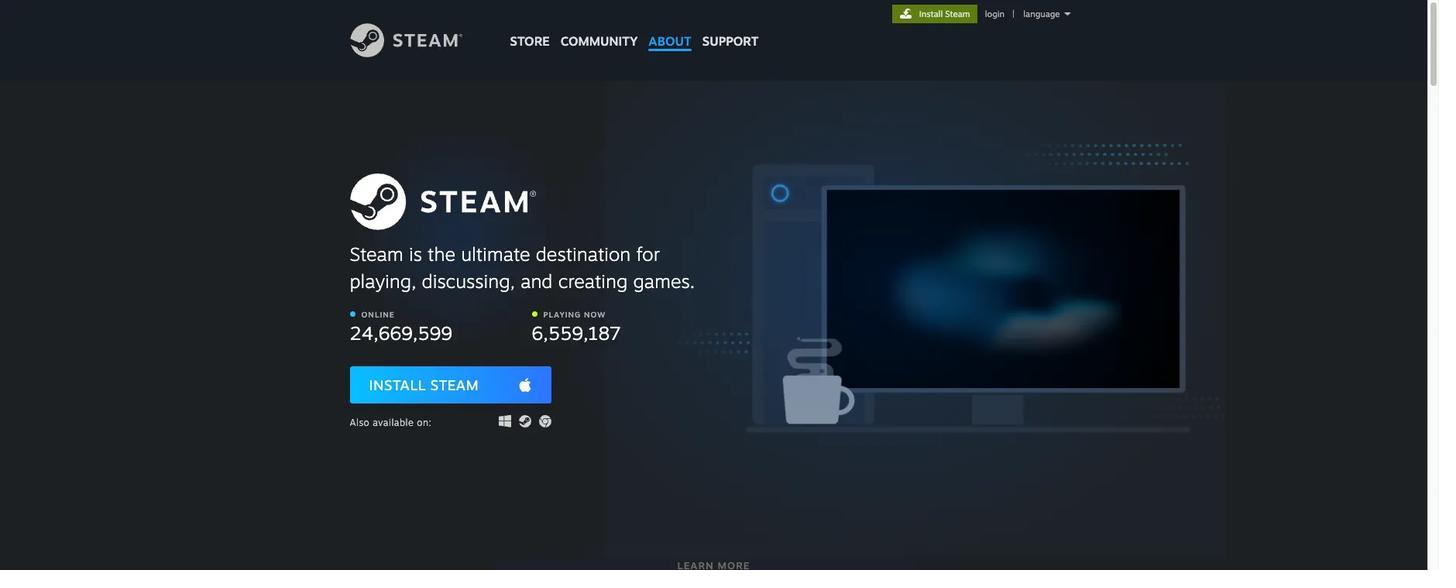 Task type: describe. For each thing, give the bounding box(es) containing it.
0 vertical spatial install steam link
[[892, 5, 977, 23]]

store
[[510, 33, 550, 49]]

also
[[350, 416, 370, 428]]

store link
[[505, 0, 555, 56]]

1 horizontal spatial steam
[[431, 376, 479, 393]]

playing now 6,559,187
[[532, 310, 621, 344]]

playing
[[543, 310, 581, 319]]

1 horizontal spatial install
[[919, 9, 943, 19]]

online
[[361, 310, 395, 319]]

online 24,669,599
[[350, 310, 452, 344]]

games.
[[633, 269, 695, 292]]

1 vertical spatial install
[[369, 376, 426, 393]]

|
[[1013, 9, 1015, 19]]

playing,
[[350, 269, 416, 292]]

ultimate
[[461, 242, 530, 265]]

support
[[703, 33, 759, 49]]

the
[[428, 242, 456, 265]]

now
[[584, 310, 606, 319]]



Task type: vqa. For each thing, say whether or not it's contained in the screenshot.
on
no



Task type: locate. For each thing, give the bounding box(es) containing it.
support link
[[697, 0, 764, 53]]

install steam up on:
[[369, 376, 479, 393]]

community
[[561, 33, 638, 49]]

0 vertical spatial steam
[[945, 9, 970, 19]]

2 horizontal spatial steam
[[945, 9, 970, 19]]

about
[[649, 33, 692, 49]]

creating
[[558, 269, 628, 292]]

0 horizontal spatial install
[[369, 376, 426, 393]]

install steam left the login "link"
[[919, 9, 970, 19]]

steam inside the steam is the ultimate destination for playing, discussing, and creating games.
[[350, 242, 403, 265]]

1 vertical spatial install steam
[[369, 376, 479, 393]]

the logo for steam image
[[350, 174, 536, 230]]

0 vertical spatial install
[[919, 9, 943, 19]]

0 horizontal spatial install steam link
[[350, 366, 551, 403]]

language
[[1024, 9, 1060, 19]]

install steam link
[[892, 5, 977, 23], [350, 366, 551, 403]]

for
[[636, 242, 660, 265]]

steam up playing,
[[350, 242, 403, 265]]

login | language
[[985, 9, 1060, 19]]

1 horizontal spatial install steam link
[[892, 5, 977, 23]]

also available on:
[[350, 416, 432, 428]]

available
[[373, 416, 414, 428]]

about link
[[643, 0, 697, 56]]

install steam link left login at the right
[[892, 5, 977, 23]]

install
[[919, 9, 943, 19], [369, 376, 426, 393]]

install left login at the right
[[919, 9, 943, 19]]

login link
[[982, 9, 1008, 19]]

install steam
[[919, 9, 970, 19], [369, 376, 479, 393]]

2 vertical spatial steam
[[431, 376, 479, 393]]

1 vertical spatial install steam link
[[350, 366, 551, 403]]

and
[[521, 269, 553, 292]]

destination
[[536, 242, 631, 265]]

0 horizontal spatial steam
[[350, 242, 403, 265]]

install steam link up on:
[[350, 366, 551, 403]]

login
[[985, 9, 1005, 19]]

community link
[[555, 0, 643, 56]]

6,559,187
[[532, 321, 621, 344]]

0 horizontal spatial install steam
[[369, 376, 479, 393]]

steam is the ultimate destination for playing, discussing, and creating games.
[[350, 242, 695, 292]]

0 vertical spatial install steam
[[919, 9, 970, 19]]

1 horizontal spatial install steam
[[919, 9, 970, 19]]

steam up on:
[[431, 376, 479, 393]]

install up available
[[369, 376, 426, 393]]

1 vertical spatial steam
[[350, 242, 403, 265]]

is
[[409, 242, 422, 265]]

discussing,
[[422, 269, 515, 292]]

24,669,599
[[350, 321, 452, 344]]

on:
[[417, 416, 432, 428]]

steam left login at the right
[[945, 9, 970, 19]]

steam
[[945, 9, 970, 19], [350, 242, 403, 265], [431, 376, 479, 393]]



